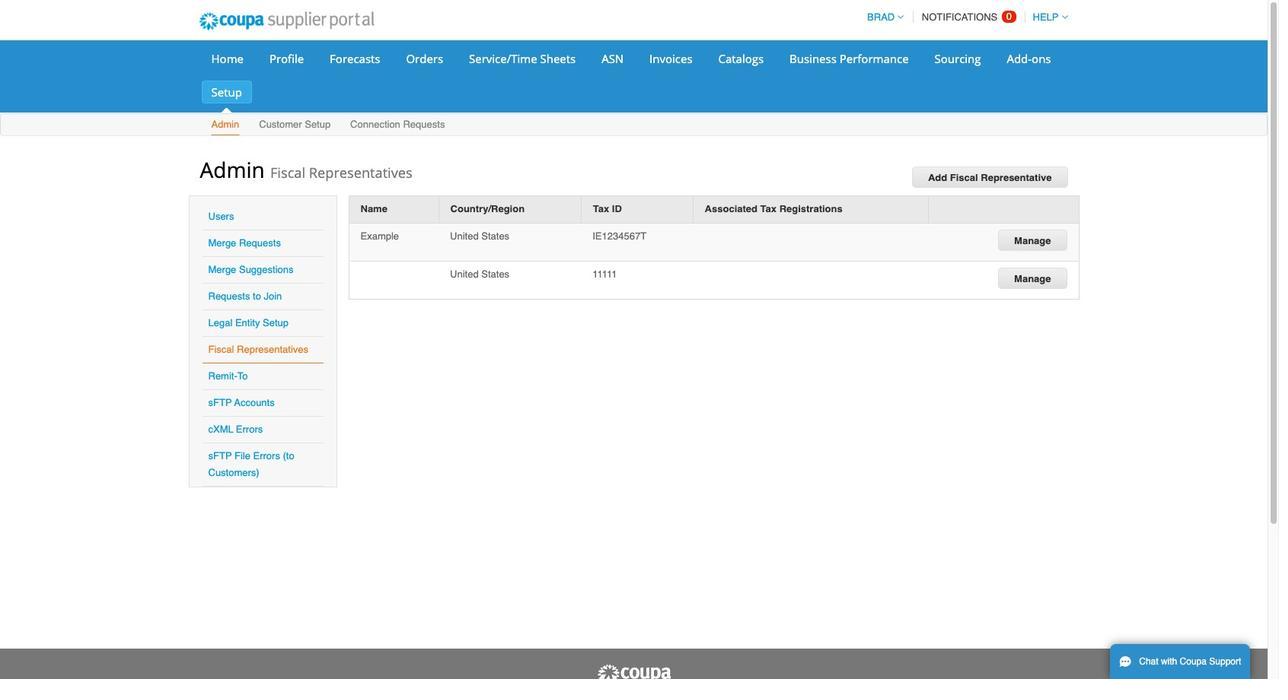 Task type: locate. For each thing, give the bounding box(es) containing it.
errors left (to
[[253, 451, 280, 462]]

sftp up customers)
[[208, 451, 232, 462]]

1 vertical spatial admin
[[200, 155, 265, 184]]

requests for merge requests
[[239, 238, 281, 249]]

with
[[1161, 657, 1177, 668]]

1 sftp from the top
[[208, 397, 232, 409]]

to
[[253, 291, 261, 302]]

fiscal down legal
[[208, 344, 234, 356]]

admin down setup link
[[211, 119, 239, 130]]

2 states from the top
[[481, 268, 510, 280]]

fiscal representatives link
[[208, 344, 308, 356]]

home
[[211, 51, 244, 66]]

1 vertical spatial coupa supplier portal image
[[596, 665, 672, 680]]

requests up suggestions
[[239, 238, 281, 249]]

fiscal right add
[[950, 172, 978, 184]]

0 vertical spatial states
[[481, 230, 510, 242]]

merge requests link
[[208, 238, 281, 249]]

1 vertical spatial merge
[[208, 264, 236, 276]]

1 tax from the left
[[593, 203, 609, 215]]

1 vertical spatial setup
[[305, 119, 331, 130]]

representative
[[981, 172, 1052, 184]]

1 vertical spatial states
[[481, 268, 510, 280]]

1 vertical spatial errors
[[253, 451, 280, 462]]

1 united from the top
[[450, 230, 479, 242]]

fiscal inside add fiscal representative link
[[950, 172, 978, 184]]

errors
[[236, 424, 263, 436], [253, 451, 280, 462]]

0 vertical spatial representatives
[[309, 164, 412, 182]]

setup down join
[[263, 318, 289, 329]]

file
[[234, 451, 250, 462]]

name
[[361, 203, 388, 215]]

1 vertical spatial united
[[450, 268, 479, 280]]

manage link
[[998, 230, 1067, 251], [998, 268, 1067, 289]]

united states
[[450, 230, 510, 242], [450, 268, 510, 280]]

sftp up 'cxml' in the left bottom of the page
[[208, 397, 232, 409]]

catalogs link
[[709, 47, 774, 70]]

customers)
[[208, 468, 259, 479]]

0 vertical spatial merge
[[208, 238, 236, 249]]

ie1234567t
[[593, 230, 647, 242]]

setup down home
[[211, 85, 242, 100]]

navigation
[[861, 2, 1068, 32]]

home link
[[201, 47, 254, 70]]

1 horizontal spatial setup
[[263, 318, 289, 329]]

1 vertical spatial manage link
[[998, 268, 1067, 289]]

0 horizontal spatial fiscal
[[208, 344, 234, 356]]

tax left id
[[593, 203, 609, 215]]

customer setup link
[[258, 116, 331, 136]]

service/time
[[469, 51, 537, 66]]

legal
[[208, 318, 232, 329]]

2 manage from the top
[[1014, 273, 1051, 284]]

1 vertical spatial sftp
[[208, 451, 232, 462]]

tax
[[593, 203, 609, 215], [760, 203, 777, 215]]

tax right associated
[[760, 203, 777, 215]]

users link
[[208, 211, 234, 222]]

2 united states from the top
[[450, 268, 510, 280]]

customer setup
[[259, 119, 331, 130]]

manage
[[1014, 235, 1051, 246], [1014, 273, 1051, 284]]

manage for 11111
[[1014, 273, 1051, 284]]

2 horizontal spatial setup
[[305, 119, 331, 130]]

catalogs
[[718, 51, 764, 66]]

setup inside 'customer setup' link
[[305, 119, 331, 130]]

1 vertical spatial requests
[[239, 238, 281, 249]]

fiscal inside "admin fiscal representatives"
[[270, 164, 305, 182]]

0 vertical spatial requests
[[403, 119, 445, 130]]

legal entity setup
[[208, 318, 289, 329]]

0 vertical spatial admin
[[211, 119, 239, 130]]

requests right "connection"
[[403, 119, 445, 130]]

1 manage link from the top
[[998, 230, 1067, 251]]

states
[[481, 230, 510, 242], [481, 268, 510, 280]]

0 horizontal spatial coupa supplier portal image
[[188, 2, 385, 40]]

errors down 'accounts'
[[236, 424, 263, 436]]

to
[[237, 371, 248, 382]]

coupa supplier portal image
[[188, 2, 385, 40], [596, 665, 672, 680]]

sftp accounts
[[208, 397, 275, 409]]

connection requests link
[[350, 116, 446, 136]]

(to
[[283, 451, 294, 462]]

setup
[[211, 85, 242, 100], [305, 119, 331, 130], [263, 318, 289, 329]]

0 vertical spatial manage link
[[998, 230, 1067, 251]]

0 vertical spatial sftp
[[208, 397, 232, 409]]

requests
[[403, 119, 445, 130], [239, 238, 281, 249], [208, 291, 250, 302]]

1 merge from the top
[[208, 238, 236, 249]]

1 vertical spatial united states
[[450, 268, 510, 280]]

1 horizontal spatial coupa supplier portal image
[[596, 665, 672, 680]]

merge down users
[[208, 238, 236, 249]]

tax id
[[593, 203, 622, 215]]

2 vertical spatial setup
[[263, 318, 289, 329]]

0 horizontal spatial tax
[[593, 203, 609, 215]]

remit-to
[[208, 371, 248, 382]]

2 united from the top
[[450, 268, 479, 280]]

customer
[[259, 119, 302, 130]]

1 states from the top
[[481, 230, 510, 242]]

2 sftp from the top
[[208, 451, 232, 462]]

0 vertical spatial manage
[[1014, 235, 1051, 246]]

accounts
[[234, 397, 275, 409]]

sftp
[[208, 397, 232, 409], [208, 451, 232, 462]]

representatives up name
[[309, 164, 412, 182]]

setup inside setup link
[[211, 85, 242, 100]]

admin down the admin link
[[200, 155, 265, 184]]

connection
[[350, 119, 400, 130]]

representatives inside "admin fiscal representatives"
[[309, 164, 412, 182]]

sftp inside sftp file errors (to customers)
[[208, 451, 232, 462]]

requests inside the connection requests link
[[403, 119, 445, 130]]

requests to join link
[[208, 291, 282, 302]]

0 horizontal spatial setup
[[211, 85, 242, 100]]

navigation containing notifications 0
[[861, 2, 1068, 32]]

united
[[450, 230, 479, 242], [450, 268, 479, 280]]

merge for merge suggestions
[[208, 264, 236, 276]]

requests to join
[[208, 291, 282, 302]]

merge
[[208, 238, 236, 249], [208, 264, 236, 276]]

united for ie1234567t
[[450, 230, 479, 242]]

2 manage link from the top
[[998, 268, 1067, 289]]

0 vertical spatial setup
[[211, 85, 242, 100]]

representatives down legal entity setup
[[237, 344, 308, 356]]

fiscal for admin
[[270, 164, 305, 182]]

1 horizontal spatial tax
[[760, 203, 777, 215]]

admin
[[211, 119, 239, 130], [200, 155, 265, 184]]

sheets
[[540, 51, 576, 66]]

help link
[[1026, 11, 1068, 23]]

merge down the merge requests link
[[208, 264, 236, 276]]

invoices
[[650, 51, 693, 66]]

fiscal down 'customer setup' link
[[270, 164, 305, 182]]

1 horizontal spatial fiscal
[[270, 164, 305, 182]]

2 merge from the top
[[208, 264, 236, 276]]

admin for admin
[[211, 119, 239, 130]]

connection requests
[[350, 119, 445, 130]]

forecasts link
[[320, 47, 390, 70]]

0 vertical spatial united states
[[450, 230, 510, 242]]

0 vertical spatial united
[[450, 230, 479, 242]]

2 horizontal spatial fiscal
[[950, 172, 978, 184]]

representatives
[[309, 164, 412, 182], [237, 344, 308, 356]]

setup right customer
[[305, 119, 331, 130]]

0 vertical spatial errors
[[236, 424, 263, 436]]

requests left the to
[[208, 291, 250, 302]]

1 manage from the top
[[1014, 235, 1051, 246]]

notifications
[[922, 11, 998, 23]]

business performance
[[790, 51, 909, 66]]

1 united states from the top
[[450, 230, 510, 242]]

1 vertical spatial manage
[[1014, 273, 1051, 284]]



Task type: describe. For each thing, give the bounding box(es) containing it.
2 vertical spatial requests
[[208, 291, 250, 302]]

cxml errors
[[208, 424, 263, 436]]

notifications 0
[[922, 11, 1012, 23]]

add fiscal representative
[[928, 172, 1052, 184]]

sftp for sftp accounts
[[208, 397, 232, 409]]

chat
[[1139, 657, 1159, 668]]

2 tax from the left
[[760, 203, 777, 215]]

brad
[[867, 11, 895, 23]]

sftp for sftp file errors (to customers)
[[208, 451, 232, 462]]

11111
[[593, 268, 617, 280]]

orders
[[406, 51, 443, 66]]

add-ons link
[[997, 47, 1061, 70]]

service/time sheets link
[[459, 47, 586, 70]]

united states for 11111
[[450, 268, 510, 280]]

chat with coupa support
[[1139, 657, 1241, 668]]

associated tax registrations
[[705, 203, 843, 215]]

help
[[1033, 11, 1059, 23]]

example
[[361, 230, 399, 242]]

id
[[612, 203, 622, 215]]

profile link
[[260, 47, 314, 70]]

associated
[[705, 203, 758, 215]]

add
[[928, 172, 947, 184]]

merge for merge requests
[[208, 238, 236, 249]]

business
[[790, 51, 837, 66]]

manage link for 11111
[[998, 268, 1067, 289]]

users
[[208, 211, 234, 222]]

join
[[264, 291, 282, 302]]

remit-
[[208, 371, 237, 382]]

country/region
[[450, 203, 525, 215]]

cxml errors link
[[208, 424, 263, 436]]

add-
[[1007, 51, 1032, 66]]

sourcing link
[[925, 47, 991, 70]]

suggestions
[[239, 264, 294, 276]]

business performance link
[[780, 47, 919, 70]]

remit-to link
[[208, 371, 248, 382]]

chat with coupa support button
[[1110, 645, 1251, 680]]

setup link
[[201, 81, 252, 104]]

orders link
[[396, 47, 453, 70]]

0
[[1006, 11, 1012, 22]]

asn link
[[592, 47, 634, 70]]

admin fiscal representatives
[[200, 155, 412, 184]]

fiscal for add
[[950, 172, 978, 184]]

admin for admin fiscal representatives
[[200, 155, 265, 184]]

add fiscal representative link
[[912, 167, 1068, 188]]

errors inside sftp file errors (to customers)
[[253, 451, 280, 462]]

asn
[[602, 51, 624, 66]]

manage link for ie1234567t
[[998, 230, 1067, 251]]

add-ons
[[1007, 51, 1051, 66]]

states for ie1234567t
[[481, 230, 510, 242]]

united for 11111
[[450, 268, 479, 280]]

support
[[1209, 657, 1241, 668]]

entity
[[235, 318, 260, 329]]

1 vertical spatial representatives
[[237, 344, 308, 356]]

merge suggestions
[[208, 264, 294, 276]]

sftp accounts link
[[208, 397, 275, 409]]

requests for connection requests
[[403, 119, 445, 130]]

sftp file errors (to customers)
[[208, 451, 294, 479]]

registrations
[[779, 203, 843, 215]]

legal entity setup link
[[208, 318, 289, 329]]

manage for ie1234567t
[[1014, 235, 1051, 246]]

states for 11111
[[481, 268, 510, 280]]

0 vertical spatial coupa supplier portal image
[[188, 2, 385, 40]]

service/time sheets
[[469, 51, 576, 66]]

fiscal representatives
[[208, 344, 308, 356]]

united states for ie1234567t
[[450, 230, 510, 242]]

ons
[[1032, 51, 1051, 66]]

performance
[[840, 51, 909, 66]]

admin link
[[211, 116, 240, 136]]

profile
[[269, 51, 304, 66]]

cxml
[[208, 424, 233, 436]]

coupa
[[1180, 657, 1207, 668]]

merge requests
[[208, 238, 281, 249]]

merge suggestions link
[[208, 264, 294, 276]]

invoices link
[[640, 47, 703, 70]]

sourcing
[[935, 51, 981, 66]]

brad link
[[861, 11, 904, 23]]

forecasts
[[330, 51, 380, 66]]

sftp file errors (to customers) link
[[208, 451, 294, 479]]



Task type: vqa. For each thing, say whether or not it's contained in the screenshot.
the leftmost 'Coupa Supplier Portal' 'IMAGE'
yes



